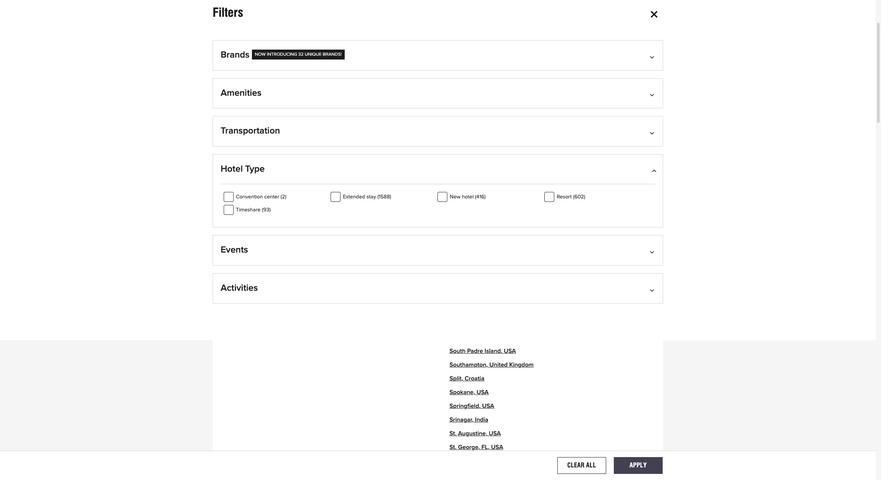 Task type: locate. For each thing, give the bounding box(es) containing it.
(93)
[[262, 208, 271, 213]]

1 arrow down image from the top
[[652, 53, 655, 60]]

arrow down image for events
[[652, 249, 655, 255]]

all
[[587, 462, 596, 469]]

arrow down image inside 'activities' heading
[[652, 287, 655, 293]]

1 vertical spatial arrow down image
[[652, 249, 655, 255]]

1 vertical spatial st.
[[450, 445, 457, 451]]

usa right fl,
[[491, 445, 503, 451]]

st. down the 'srinagar,'
[[450, 431, 457, 437]]

extended
[[343, 195, 365, 200]]

usa
[[480, 184, 492, 190], [482, 197, 494, 203], [504, 349, 516, 355], [477, 390, 489, 396], [482, 404, 495, 410], [489, 431, 501, 437], [491, 445, 503, 451]]

skiathos,
[[450, 225, 475, 231]]

skiathos, greece link
[[450, 225, 496, 231]]

brands
[[221, 50, 250, 60]]

spokane, usa
[[450, 390, 489, 396]]

clear
[[568, 462, 585, 469]]

springfield,
[[450, 404, 481, 410]]

hotel
[[462, 195, 474, 200]]

sioux falls, usa
[[450, 197, 494, 203]]

transportation heading
[[221, 126, 655, 146]]

resort (602)
[[557, 195, 586, 200]]

0 vertical spatial sioux
[[450, 184, 465, 190]]

greece
[[476, 225, 496, 231]]

unique
[[305, 52, 322, 57]]

sioux for sioux city, usa
[[450, 184, 465, 190]]

kingdom
[[510, 362, 534, 368]]

arrow down image inside amenities heading
[[652, 92, 655, 98]]

activities
[[221, 284, 258, 293]]

southampton, united kingdom
[[450, 362, 534, 368]]

srinagar, india link
[[450, 417, 489, 423]]

split, croatia link
[[450, 376, 485, 382]]

arrow down image
[[652, 53, 655, 60], [652, 130, 655, 136], [652, 287, 655, 293]]

convention center (2)
[[236, 195, 287, 200]]

events heading
[[221, 245, 655, 265]]

1 st. from the top
[[450, 431, 457, 437]]

skiathos, greece
[[450, 225, 496, 231]]

3 arrow down image from the top
[[652, 287, 655, 293]]

usa up (416)
[[480, 184, 492, 190]]

1 vertical spatial arrow down image
[[652, 130, 655, 136]]

resort
[[557, 195, 572, 200]]

st. george, fl, usa
[[450, 445, 503, 451]]

arrow down image inside events heading
[[652, 249, 655, 255]]

0 vertical spatial arrow down image
[[652, 53, 655, 60]]

sioux falls, usa link
[[450, 197, 494, 203]]

2 sioux from the top
[[450, 197, 465, 203]]

srinagar,
[[450, 417, 474, 423]]

1 arrow down image from the top
[[652, 92, 655, 98]]

usa right falls,
[[482, 197, 494, 203]]

st.
[[450, 431, 457, 437], [450, 445, 457, 451]]

1 sioux from the top
[[450, 184, 465, 190]]

type
[[245, 165, 265, 174]]

sioux for sioux falls, usa
[[450, 197, 465, 203]]

sioux
[[450, 184, 465, 190], [450, 197, 465, 203]]

2 vertical spatial arrow down image
[[652, 287, 655, 293]]

st. for st. george, fl, usa
[[450, 445, 457, 451]]

sioux city, usa
[[450, 184, 492, 190]]

(602)
[[573, 195, 586, 200]]

brands heading
[[221, 50, 655, 70]]

clear all button
[[558, 457, 606, 474]]

arrow down image
[[652, 92, 655, 98], [652, 249, 655, 255]]

croatia
[[465, 376, 485, 382]]

split,
[[450, 376, 463, 382]]

st. left george,
[[450, 445, 457, 451]]

events
[[221, 246, 248, 255]]

arrow down image inside transportation "heading"
[[652, 130, 655, 136]]

1 vertical spatial sioux
[[450, 197, 465, 203]]

0 vertical spatial arrow down image
[[652, 92, 655, 98]]

transportation
[[221, 127, 280, 136]]

2 st. from the top
[[450, 445, 457, 451]]

0 vertical spatial st.
[[450, 431, 457, 437]]

usa up fl,
[[489, 431, 501, 437]]

sioux city, usa link
[[450, 184, 492, 190]]

brands now introducing 32 unique brands!
[[221, 50, 342, 60]]

now
[[255, 52, 266, 57]]

stay
[[367, 195, 376, 200]]

2 arrow down image from the top
[[652, 249, 655, 255]]

st. augustine, usa
[[450, 431, 501, 437]]

2 arrow down image from the top
[[652, 130, 655, 136]]

timeshare
[[236, 208, 261, 213]]

hotel type heading
[[221, 164, 655, 184]]



Task type: describe. For each thing, give the bounding box(es) containing it.
timeshare (93)
[[236, 208, 271, 213]]

(1588)
[[378, 195, 391, 200]]

brands!
[[323, 52, 342, 57]]

convention
[[236, 195, 263, 200]]

falls,
[[466, 197, 481, 203]]

(2)
[[281, 195, 287, 200]]

india
[[475, 417, 489, 423]]

center
[[264, 195, 279, 200]]

apply button
[[614, 457, 663, 474]]

south padre island, usa link
[[450, 349, 516, 355]]

arrow down image for amenities
[[652, 92, 655, 98]]

spokane,
[[450, 390, 475, 396]]

st. augustine, usa link
[[450, 431, 501, 437]]

apply
[[630, 462, 647, 469]]

extended stay (1588)
[[343, 195, 391, 200]]

usa right island,
[[504, 349, 516, 355]]

arrow down image inside brands heading
[[652, 53, 655, 60]]

united
[[490, 362, 508, 368]]

usa up india
[[482, 404, 495, 410]]

filters
[[213, 5, 243, 20]]

st. for st. augustine, usa
[[450, 431, 457, 437]]

springfield, usa
[[450, 404, 495, 410]]

activities heading
[[221, 283, 655, 304]]

new hotel (416)
[[450, 195, 486, 200]]

amenities
[[221, 88, 262, 98]]

arrow down image for activities
[[652, 287, 655, 293]]

city,
[[466, 184, 478, 190]]

george,
[[458, 445, 480, 451]]

split, croatia
[[450, 376, 485, 382]]

st. george, fl, usa link
[[450, 445, 503, 451]]

fl,
[[482, 445, 490, 451]]

new
[[450, 195, 461, 200]]

srinagar, india
[[450, 417, 489, 423]]

augustine,
[[458, 431, 488, 437]]

springfield, usa link
[[450, 404, 495, 410]]

introducing
[[267, 52, 297, 57]]

spokane, usa link
[[450, 390, 489, 396]]

south padre island, usa
[[450, 349, 516, 355]]

arrow down image for transportation
[[652, 130, 655, 136]]

southampton,
[[450, 362, 488, 368]]

hotel
[[221, 165, 243, 174]]

padre
[[467, 349, 483, 355]]

32
[[298, 52, 304, 57]]

arrow up image
[[652, 168, 655, 174]]

(416)
[[475, 195, 486, 200]]

amenities heading
[[221, 88, 655, 108]]

clear all
[[568, 462, 596, 469]]

usa down croatia on the right
[[477, 390, 489, 396]]

southampton, united kingdom link
[[450, 362, 534, 368]]

south
[[450, 349, 466, 355]]

hotel type
[[221, 165, 265, 174]]

island,
[[485, 349, 503, 355]]



Task type: vqa. For each thing, say whether or not it's contained in the screenshot.
the leftmost round icon
no



